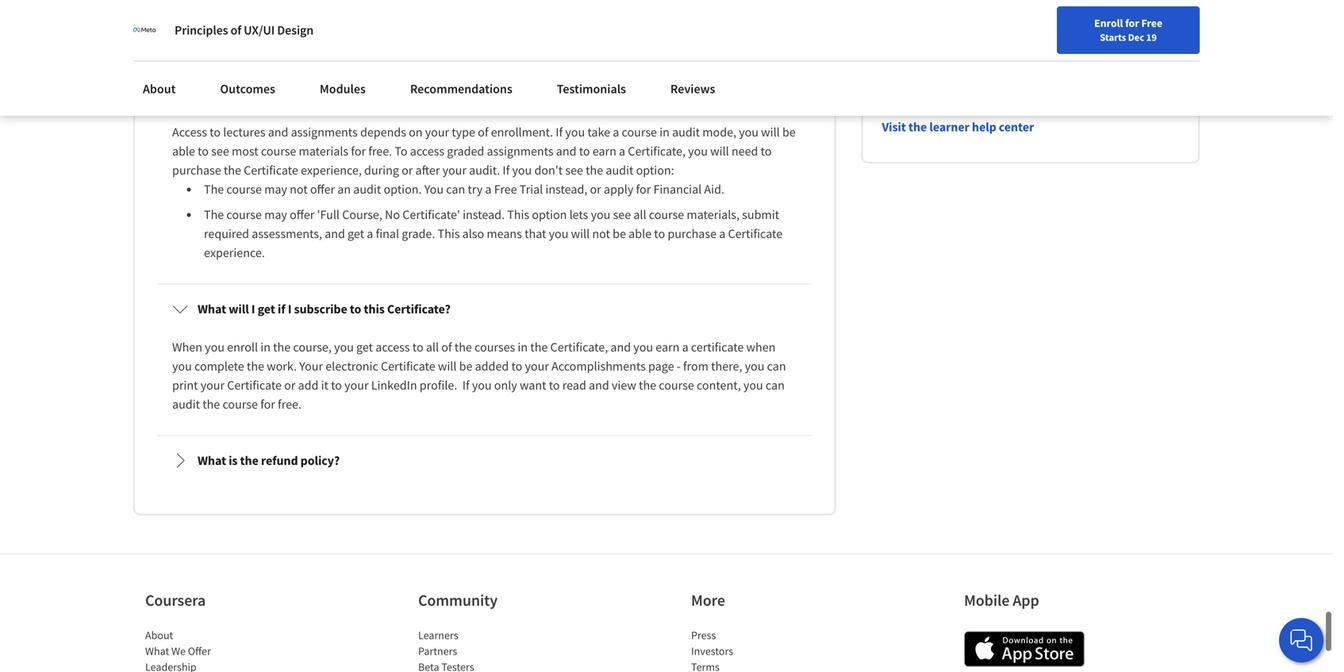 Task type: describe. For each thing, give the bounding box(es) containing it.
what is the refund policy? button
[[160, 439, 810, 483]]

course down most
[[227, 181, 262, 197]]

lets
[[570, 207, 589, 223]]

the down complete
[[203, 396, 220, 412]]

most
[[232, 143, 259, 159]]

meta image
[[133, 19, 156, 41]]

read
[[563, 377, 587, 393]]

assessments,
[[252, 226, 322, 242]]

trial
[[520, 181, 543, 197]]

audit right an
[[354, 181, 381, 197]]

aid.
[[705, 181, 725, 197]]

from
[[684, 358, 709, 374]]

see inside the course may offer 'full course, no certificate' instead. this option lets you see all course materials, submit required assessments, and get a final grade. this also means that you will not be able to purchase a certificate experience.
[[613, 207, 631, 223]]

-
[[677, 358, 681, 374]]

mobile
[[965, 591, 1010, 610]]

visit
[[882, 119, 907, 135]]

after
[[416, 162, 440, 178]]

learners
[[418, 628, 459, 643]]

instead,
[[546, 181, 588, 197]]

enroll
[[227, 339, 258, 355]]

certificate inside access to lectures and assignments depends on your type of enrollment. if you take a course in audit mode, you will be able to see most course materials for free. to access graded assignments and to earn a certificate, you will need to purchase the certificate experience, during or after your audit. if you don't see the audit option:
[[244, 162, 298, 178]]

and up "don't"
[[556, 143, 577, 159]]

may for offer
[[264, 207, 287, 223]]

principles
[[175, 22, 228, 38]]

the course may not offer an audit option. you can try a free trial instead, or apply for financial aid.
[[204, 181, 725, 197]]

you down option
[[549, 226, 569, 242]]

0 vertical spatial offer
[[310, 181, 335, 197]]

option
[[532, 207, 567, 223]]

when will i have access to the lectures and assignments?
[[198, 86, 508, 102]]

a down materials,
[[719, 226, 726, 242]]

for down the option:
[[636, 181, 651, 197]]

course right take
[[622, 124, 657, 140]]

also
[[463, 226, 484, 242]]

app
[[1013, 591, 1040, 610]]

english button
[[1001, 0, 1096, 52]]

be inside "when you enroll in the course, you get access to all of the courses in the certificate, and you earn a certificate when you complete the work. your electronic certificate will be added to your accomplishments page - from there, you can print your certificate or add it to your linkedin profile.  if you only want to read and view the course content, you can audit the course for free."
[[459, 358, 473, 374]]

to inside what will i get if i subscribe to this certificate? dropdown button
[[350, 301, 361, 317]]

about for about
[[143, 81, 176, 97]]

0 vertical spatial of
[[231, 22, 241, 38]]

all inside "when you enroll in the course, you get access to all of the courses in the certificate, and you earn a certificate when you complete the work. your electronic certificate will be added to your accomplishments page - from there, you can print your certificate or add it to your linkedin profile.  if you only want to read and view the course content, you can audit the course for free."
[[426, 339, 439, 355]]

learners link
[[418, 628, 459, 643]]

download on the app store image
[[965, 631, 1085, 667]]

or inside "when you enroll in the course, you get access to all of the courses in the certificate, and you earn a certificate when you complete the work. your electronic certificate will be added to your accomplishments page - from there, you can print your certificate or add it to your linkedin profile.  if you only want to read and view the course content, you can audit the course for free."
[[284, 377, 296, 393]]

you up the electronic
[[334, 339, 354, 355]]

access inside access to lectures and assignments depends on your type of enrollment. if you take a course in audit mode, you will be able to see most course materials for free. to access graded assignments and to earn a certificate, you will need to purchase the certificate experience, during or after your audit. if you don't see the audit option:
[[410, 143, 445, 159]]

you up need
[[739, 124, 759, 140]]

a inside "when you enroll in the course, you get access to all of the courses in the certificate, and you earn a certificate when you complete the work. your electronic certificate will be added to your accomplishments page - from there, you can print your certificate or add it to your linkedin profile.  if you only want to read and view the course content, you can audit the course for free."
[[682, 339, 689, 355]]

what will i get if i subscribe to this certificate?
[[198, 301, 451, 317]]

the down enroll
[[247, 358, 264, 374]]

a left final
[[367, 226, 373, 242]]

learners partners
[[418, 628, 459, 658]]

required
[[204, 226, 249, 242]]

the up work.
[[273, 339, 291, 355]]

content,
[[697, 377, 741, 393]]

you up "page"
[[634, 339, 654, 355]]

list item for more
[[692, 659, 827, 672]]

get inside dropdown button
[[258, 301, 275, 317]]

course,
[[293, 339, 332, 355]]

added
[[475, 358, 509, 374]]

your up want on the left
[[525, 358, 549, 374]]

electronic
[[326, 358, 379, 374]]

you left take
[[566, 124, 585, 140]]

and up 'accomplishments'
[[611, 339, 631, 355]]

testimonials link
[[548, 71, 636, 106]]

during
[[364, 162, 399, 178]]

you up complete
[[205, 339, 225, 355]]

about link for outcomes
[[133, 71, 185, 106]]

view
[[612, 377, 637, 393]]

you up trial
[[512, 162, 532, 178]]

0 horizontal spatial not
[[290, 181, 308, 197]]

1 vertical spatial can
[[767, 358, 786, 374]]

and down 'accomplishments'
[[589, 377, 610, 393]]

to
[[395, 143, 408, 159]]

0 vertical spatial this
[[508, 207, 530, 223]]

free inside collapsed list
[[494, 181, 517, 197]]

to right it
[[331, 377, 342, 393]]

purchase inside access to lectures and assignments depends on your type of enrollment. if you take a course in audit mode, you will be able to see most course materials for free. to access graded assignments and to earn a certificate, you will need to purchase the certificate experience, during or after your audit. if you don't see the audit option:
[[172, 162, 221, 178]]

to left read
[[549, 377, 560, 393]]

a right take
[[613, 124, 620, 140]]

a right try
[[485, 181, 492, 197]]

your down complete
[[201, 377, 225, 393]]

free. inside "when you enroll in the course, you get access to all of the courses in the certificate, and you earn a certificate when you complete the work. your electronic certificate will be added to your accomplishments page - from there, you can print your certificate or add it to your linkedin profile.  if you only want to read and view the course content, you can audit the course for free."
[[278, 396, 302, 412]]

an
[[338, 181, 351, 197]]

on
[[409, 124, 423, 140]]

to right access
[[210, 124, 221, 140]]

free. inside access to lectures and assignments depends on your type of enrollment. if you take a course in audit mode, you will be able to see most course materials for free. to access graded assignments and to earn a certificate, you will need to purchase the certificate experience, during or after your audit. if you don't see the audit option:
[[369, 143, 392, 159]]

what inside the about what we offer
[[145, 644, 169, 658]]

your right on
[[425, 124, 449, 140]]

you right the content,
[[744, 377, 764, 393]]

certificate up linkedin
[[381, 358, 436, 374]]

type
[[452, 124, 476, 140]]

dec
[[1129, 31, 1145, 44]]

about for about what we offer
[[145, 628, 173, 643]]

materials,
[[687, 207, 740, 223]]

mode,
[[703, 124, 737, 140]]

when will i have access to the lectures and assignments? button
[[160, 72, 810, 116]]

1 vertical spatial this
[[438, 226, 460, 242]]

help
[[973, 119, 997, 135]]

certificate?
[[387, 301, 451, 317]]

you
[[425, 181, 444, 197]]

will inside what will i get if i subscribe to this certificate? dropdown button
[[229, 301, 249, 317]]

'full
[[317, 207, 340, 223]]

purchase inside the course may offer 'full course, no certificate' instead. this option lets you see all course materials, submit required assessments, and get a final grade. this also means that you will not be able to purchase a certificate experience.
[[668, 226, 717, 242]]

for inside "when you enroll in the course, you get access to all of the courses in the certificate, and you earn a certificate when you complete the work. your electronic certificate will be added to your accomplishments page - from there, you can print your certificate or add it to your linkedin profile.  if you only want to read and view the course content, you can audit the course for free."
[[261, 396, 275, 412]]

you down added
[[472, 377, 492, 393]]

what for what will i get if i subscribe to this certificate?
[[198, 301, 226, 317]]

chat with us image
[[1289, 628, 1315, 653]]

profile.
[[420, 377, 458, 393]]

certificate down work.
[[227, 377, 282, 393]]

list for coursera
[[145, 628, 280, 672]]

english
[[1029, 18, 1068, 34]]

no
[[385, 207, 400, 223]]

0 horizontal spatial in
[[261, 339, 271, 355]]

materials
[[299, 143, 349, 159]]

when for when will i have access to the lectures and assignments?
[[198, 86, 229, 102]]

of inside access to lectures and assignments depends on your type of enrollment. if you take a course in audit mode, you will be able to see most course materials for free. to access graded assignments and to earn a certificate, you will need to purchase the certificate experience, during or after your audit. if you don't see the audit option:
[[478, 124, 489, 140]]

complete
[[195, 358, 244, 374]]

course right most
[[261, 143, 296, 159]]

and down have
[[268, 124, 289, 140]]

of inside "when you enroll in the course, you get access to all of the courses in the certificate, and you earn a certificate when you complete the work. your electronic certificate will be added to your accomplishments page - from there, you can print your certificate or add it to your linkedin profile.  if you only want to read and view the course content, you can audit the course for free."
[[442, 339, 452, 355]]

investors
[[692, 644, 734, 658]]

the inside when will i have access to the lectures and assignments? dropdown button
[[341, 86, 360, 102]]

outcomes link
[[211, 71, 285, 106]]

be inside the course may offer 'full course, no certificate' instead. this option lets you see all course materials, submit required assessments, and get a final grade. this also means that you will not be able to purchase a certificate experience.
[[613, 226, 626, 242]]

when you enroll in the course, you get access to all of the courses in the certificate, and you earn a certificate when you complete the work. your electronic certificate will be added to your accomplishments page - from there, you can print your certificate or add it to your linkedin profile.  if you only want to read and view the course content, you can audit the course for free.
[[172, 339, 789, 412]]

audit left mode,
[[673, 124, 700, 140]]

this
[[364, 301, 385, 317]]

what for what is the refund policy?
[[198, 453, 226, 469]]

experience.
[[204, 245, 265, 261]]

get inside "when you enroll in the course, you get access to all of the courses in the certificate, and you earn a certificate when you complete the work. your electronic certificate will be added to your accomplishments page - from there, you can print your certificate or add it to your linkedin profile.  if you only want to read and view the course content, you can audit the course for free."
[[357, 339, 373, 355]]

what is the refund policy?
[[198, 453, 340, 469]]

policy?
[[301, 453, 340, 469]]

about what we offer
[[145, 628, 211, 658]]

be inside access to lectures and assignments depends on your type of enrollment. if you take a course in audit mode, you will be able to see most course materials for free. to access graded assignments and to earn a certificate, you will need to purchase the certificate experience, during or after your audit. if you don't see the audit option:
[[783, 124, 796, 140]]

more
[[692, 591, 726, 610]]

lectures inside dropdown button
[[362, 86, 407, 102]]

grade.
[[402, 226, 435, 242]]

not inside the course may offer 'full course, no certificate' instead. this option lets you see all course materials, submit required assessments, and get a final grade. this also means that you will not be able to purchase a certificate experience.
[[593, 226, 611, 242]]

able inside the course may offer 'full course, no certificate' instead. this option lets you see all course materials, submit required assessments, and get a final grade. this also means that you will not be able to purchase a certificate experience.
[[629, 226, 652, 242]]

i for have
[[254, 86, 258, 102]]

1 horizontal spatial in
[[518, 339, 528, 355]]

about link for what we offer
[[145, 628, 173, 643]]

don't
[[535, 162, 563, 178]]

recommendations
[[410, 81, 513, 97]]

the left courses
[[455, 339, 472, 355]]

you down mode,
[[688, 143, 708, 159]]

testimonials
[[557, 81, 626, 97]]

is
[[229, 453, 238, 469]]

principles of ux/ui design
[[175, 22, 314, 38]]

will inside the course may offer 'full course, no certificate' instead. this option lets you see all course materials, submit required assessments, and get a final grade. this also means that you will not be able to purchase a certificate experience.
[[571, 226, 590, 242]]

press link
[[692, 628, 716, 643]]

press investors
[[692, 628, 734, 658]]

will right mode,
[[762, 124, 780, 140]]

try
[[468, 181, 483, 197]]

reviews link
[[661, 71, 725, 106]]

will down mode,
[[711, 143, 729, 159]]

certificate
[[691, 339, 744, 355]]

the down "page"
[[639, 377, 657, 393]]

2 vertical spatial can
[[766, 377, 785, 393]]

when for when you enroll in the course, you get access to all of the courses in the certificate, and you earn a certificate when you complete the work. your electronic certificate will be added to your accomplishments page - from there, you can print your certificate or add it to your linkedin profile.  if you only want to read and view the course content, you can audit the course for free.
[[172, 339, 202, 355]]

0 vertical spatial if
[[556, 124, 563, 140]]

able inside access to lectures and assignments depends on your type of enrollment. if you take a course in audit mode, you will be able to see most course materials for free. to access graded assignments and to earn a certificate, you will need to purchase the certificate experience, during or after your audit. if you don't see the audit option:
[[172, 143, 195, 159]]

apply
[[604, 181, 634, 197]]

only
[[494, 377, 517, 393]]

access inside dropdown button
[[289, 86, 325, 102]]

center
[[999, 119, 1035, 135]]

courses
[[475, 339, 515, 355]]

to down certificate?
[[413, 339, 424, 355]]

partners link
[[418, 644, 458, 658]]

list item for coursera
[[145, 659, 280, 672]]

collapsed list
[[154, 66, 816, 540]]

to up only
[[512, 358, 523, 374]]



Task type: locate. For each thing, give the bounding box(es) containing it.
or left add
[[284, 377, 296, 393]]

1 horizontal spatial earn
[[656, 339, 680, 355]]

list
[[145, 628, 280, 672], [418, 628, 553, 672], [692, 628, 827, 672]]

0 vertical spatial purchase
[[172, 162, 221, 178]]

the inside the course may offer 'full course, no certificate' instead. this option lets you see all course materials, submit required assessments, and get a final grade. this also means that you will not be able to purchase a certificate experience.
[[204, 207, 224, 223]]

2 vertical spatial see
[[613, 207, 631, 223]]

list containing press
[[692, 628, 827, 672]]

0 horizontal spatial certificate,
[[551, 339, 608, 355]]

there,
[[711, 358, 743, 374]]

or left apply
[[590, 181, 602, 197]]

and up on
[[409, 86, 430, 102]]

to down financial
[[654, 226, 665, 242]]

mobile app
[[965, 591, 1040, 610]]

2 horizontal spatial list item
[[692, 659, 827, 672]]

1 list from the left
[[145, 628, 280, 672]]

assignments up the materials
[[291, 124, 358, 140]]

2 vertical spatial be
[[459, 358, 473, 374]]

0 horizontal spatial or
[[284, 377, 296, 393]]

of left ux/ui
[[231, 22, 241, 38]]

modules link
[[310, 71, 375, 106]]

0 vertical spatial or
[[402, 162, 413, 178]]

and inside the course may offer 'full course, no certificate' instead. this option lets you see all course materials, submit required assessments, and get a final grade. this also means that you will not be able to purchase a certificate experience.
[[325, 226, 345, 242]]

we
[[172, 644, 186, 658]]

to inside when will i have access to the lectures and assignments? dropdown button
[[327, 86, 339, 102]]

1 vertical spatial when
[[172, 339, 202, 355]]

to down take
[[579, 143, 590, 159]]

have
[[260, 86, 287, 102]]

see up instead,
[[566, 162, 584, 178]]

0 vertical spatial the
[[204, 181, 224, 197]]

your
[[425, 124, 449, 140], [443, 162, 467, 178], [525, 358, 549, 374], [201, 377, 225, 393], [345, 377, 369, 393]]

course up "required"
[[227, 207, 262, 223]]

access inside "when you enroll in the course, you get access to all of the courses in the certificate, and you earn a certificate when you complete the work. your electronic certificate will be added to your accomplishments page - from there, you can print your certificate or add it to your linkedin profile.  if you only want to read and view the course content, you can audit the course for free."
[[376, 339, 410, 355]]

get down "course," at the left of the page
[[348, 226, 364, 242]]

2 vertical spatial or
[[284, 377, 296, 393]]

to up the materials
[[327, 86, 339, 102]]

or inside access to lectures and assignments depends on your type of enrollment. if you take a course in audit mode, you will be able to see most course materials for free. to access graded assignments and to earn a certificate, you will need to purchase the certificate experience, during or after your audit. if you don't see the audit option:
[[402, 162, 413, 178]]

1 vertical spatial get
[[258, 301, 275, 317]]

ux/ui
[[244, 22, 275, 38]]

list item for community
[[418, 659, 553, 672]]

1 horizontal spatial list
[[418, 628, 553, 672]]

2 the from the top
[[204, 207, 224, 223]]

will down the lets
[[571, 226, 590, 242]]

add
[[298, 377, 319, 393]]

access to lectures and assignments depends on your type of enrollment. if you take a course in audit mode, you will be able to see most course materials for free. to access graded assignments and to earn a certificate, you will need to purchase the certificate experience, during or after your audit. if you don't see the audit option:
[[172, 124, 799, 178]]

the inside the what is the refund policy? dropdown button
[[240, 453, 259, 469]]

subscribe
[[294, 301, 348, 317]]

about up access
[[143, 81, 176, 97]]

None search field
[[226, 10, 607, 42]]

2 horizontal spatial in
[[660, 124, 670, 140]]

not down experience,
[[290, 181, 308, 197]]

will up 'profile.'
[[438, 358, 457, 374]]

will inside when will i have access to the lectures and assignments? dropdown button
[[231, 86, 252, 102]]

if inside "when you enroll in the course, you get access to all of the courses in the certificate, and you earn a certificate when you complete the work. your electronic certificate will be added to your accomplishments page - from there, you can print your certificate or add it to your linkedin profile.  if you only want to read and view the course content, you can audit the course for free."
[[463, 377, 470, 393]]

what left we
[[145, 644, 169, 658]]

0 vertical spatial access
[[289, 86, 325, 102]]

about
[[143, 81, 176, 97], [145, 628, 173, 643]]

certificate, inside "when you enroll in the course, you get access to all of the courses in the certificate, and you earn a certificate when you complete the work. your electronic certificate will be added to your accomplishments page - from there, you can print your certificate or add it to your linkedin profile.  if you only want to read and view the course content, you can audit the course for free."
[[551, 339, 608, 355]]

1 horizontal spatial not
[[593, 226, 611, 242]]

0 vertical spatial free
[[1142, 16, 1163, 30]]

the down most
[[224, 162, 241, 178]]

0 vertical spatial not
[[290, 181, 308, 197]]

1 horizontal spatial lectures
[[362, 86, 407, 102]]

option:
[[636, 162, 675, 178]]

0 horizontal spatial all
[[426, 339, 439, 355]]

what left is
[[198, 453, 226, 469]]

0 horizontal spatial purchase
[[172, 162, 221, 178]]

depends
[[360, 124, 406, 140]]

may inside the course may offer 'full course, no certificate' instead. this option lets you see all course materials, submit required assessments, and get a final grade. this also means that you will not be able to purchase a certificate experience.
[[264, 207, 287, 223]]

1 horizontal spatial free
[[1142, 16, 1163, 30]]

offer
[[188, 644, 211, 658]]

not
[[290, 181, 308, 197], [593, 226, 611, 242]]

this up means
[[508, 207, 530, 223]]

free
[[1142, 16, 1163, 30], [494, 181, 517, 197]]

recommendations link
[[401, 71, 522, 106]]

free up 19
[[1142, 16, 1163, 30]]

when up access
[[198, 86, 229, 102]]

a up from
[[682, 339, 689, 355]]

when inside "when you enroll in the course, you get access to all of the courses in the certificate, and you earn a certificate when you complete the work. your electronic certificate will be added to your accomplishments page - from there, you can print your certificate or add it to your linkedin profile.  if you only want to read and view the course content, you can audit the course for free."
[[172, 339, 202, 355]]

offer down experience,
[[310, 181, 335, 197]]

1 horizontal spatial be
[[613, 226, 626, 242]]

final
[[376, 226, 399, 242]]

2 horizontal spatial or
[[590, 181, 602, 197]]

0 horizontal spatial free.
[[278, 396, 302, 412]]

you down when
[[745, 358, 765, 374]]

2 horizontal spatial see
[[613, 207, 631, 223]]

0 vertical spatial about link
[[133, 71, 185, 106]]

1 vertical spatial offer
[[290, 207, 315, 223]]

free.
[[369, 143, 392, 159], [278, 396, 302, 412]]

lectures up depends
[[362, 86, 407, 102]]

certificate
[[244, 162, 298, 178], [728, 226, 783, 242], [381, 358, 436, 374], [227, 377, 282, 393]]

when inside dropdown button
[[198, 86, 229, 102]]

1 horizontal spatial if
[[503, 162, 510, 178]]

you up print
[[172, 358, 192, 374]]

certificate down most
[[244, 162, 298, 178]]

you right the lets
[[591, 207, 611, 223]]

offer up assessments,
[[290, 207, 315, 223]]

1 may from the top
[[264, 181, 287, 197]]

outcomes
[[220, 81, 275, 97]]

it
[[321, 377, 329, 393]]

in up the option:
[[660, 124, 670, 140]]

1 vertical spatial not
[[593, 226, 611, 242]]

about link up what we offer link at left
[[145, 628, 173, 643]]

for inside enroll for free starts dec 19
[[1126, 16, 1140, 30]]

this left also
[[438, 226, 460, 242]]

1 horizontal spatial this
[[508, 207, 530, 223]]

0 horizontal spatial able
[[172, 143, 195, 159]]

1 vertical spatial the
[[204, 207, 224, 223]]

the for the course may offer 'full course, no certificate' instead. this option lets you see all course materials, submit required assessments, and get a final grade. this also means that you will not be able to purchase a certificate experience.
[[204, 207, 224, 223]]

certificate, up the option:
[[628, 143, 686, 159]]

the up want on the left
[[531, 339, 548, 355]]

audit inside "when you enroll in the course, you get access to all of the courses in the certificate, and you earn a certificate when you complete the work. your electronic certificate will be added to your accomplishments page - from there, you can print your certificate or add it to your linkedin profile.  if you only want to read and view the course content, you can audit the course for free."
[[172, 396, 200, 412]]

when
[[747, 339, 776, 355]]

list item down investors
[[692, 659, 827, 672]]

assignments down enrollment.
[[487, 143, 554, 159]]

will inside "when you enroll in the course, you get access to all of the courses in the certificate, and you earn a certificate when you complete the work. your electronic certificate will be added to your accomplishments page - from there, you can print your certificate or add it to your linkedin profile.  if you only want to read and view the course content, you can audit the course for free."
[[438, 358, 457, 374]]

1 vertical spatial all
[[426, 339, 439, 355]]

free inside enroll for free starts dec 19
[[1142, 16, 1163, 30]]

i for get
[[252, 301, 255, 317]]

earn inside "when you enroll in the course, you get access to all of the courses in the certificate, and you earn a certificate when you complete the work. your electronic certificate will be added to your accomplishments page - from there, you can print your certificate or add it to your linkedin profile.  if you only want to read and view the course content, you can audit the course for free."
[[656, 339, 680, 355]]

offer inside the course may offer 'full course, no certificate' instead. this option lets you see all course materials, submit required assessments, and get a final grade. this also means that you will not be able to purchase a certificate experience.
[[290, 207, 315, 223]]

certificate'
[[403, 207, 460, 223]]

financial
[[654, 181, 702, 197]]

experience,
[[301, 162, 362, 178]]

0 horizontal spatial assignments
[[291, 124, 358, 140]]

1 vertical spatial able
[[629, 226, 652, 242]]

refund
[[261, 453, 298, 469]]

0 vertical spatial certificate,
[[628, 143, 686, 159]]

1 vertical spatial of
[[478, 124, 489, 140]]

for up dec
[[1126, 16, 1140, 30]]

in right enroll
[[261, 339, 271, 355]]

0 horizontal spatial lectures
[[223, 124, 266, 140]]

in inside access to lectures and assignments depends on your type of enrollment. if you take a course in audit mode, you will be able to see most course materials for free. to access graded assignments and to earn a certificate, you will need to purchase the certificate experience, during or after your audit. if you don't see the audit option:
[[660, 124, 670, 140]]

modules
[[320, 81, 366, 97]]

1 horizontal spatial assignments
[[487, 143, 554, 159]]

2 vertical spatial if
[[463, 377, 470, 393]]

audit up apply
[[606, 162, 634, 178]]

your down the electronic
[[345, 377, 369, 393]]

you
[[566, 124, 585, 140], [739, 124, 759, 140], [688, 143, 708, 159], [512, 162, 532, 178], [591, 207, 611, 223], [549, 226, 569, 242], [205, 339, 225, 355], [334, 339, 354, 355], [634, 339, 654, 355], [172, 358, 192, 374], [745, 358, 765, 374], [472, 377, 492, 393], [744, 377, 764, 393]]

submit
[[742, 207, 780, 223]]

get
[[348, 226, 364, 242], [258, 301, 275, 317], [357, 339, 373, 355]]

list containing about
[[145, 628, 280, 672]]

0 vertical spatial all
[[634, 207, 647, 223]]

for down work.
[[261, 396, 275, 412]]

if right 'profile.'
[[463, 377, 470, 393]]

community
[[418, 591, 498, 610]]

access
[[289, 86, 325, 102], [410, 143, 445, 159], [376, 339, 410, 355]]

certificate, inside access to lectures and assignments depends on your type of enrollment. if you take a course in audit mode, you will be able to see most course materials for free. to access graded assignments and to earn a certificate, you will need to purchase the certificate experience, during or after your audit. if you don't see the audit option:
[[628, 143, 686, 159]]

enroll
[[1095, 16, 1124, 30]]

0 horizontal spatial list
[[145, 628, 280, 672]]

2 vertical spatial of
[[442, 339, 452, 355]]

earn up "page"
[[656, 339, 680, 355]]

1 vertical spatial access
[[410, 143, 445, 159]]

if for courses
[[463, 377, 470, 393]]

1 vertical spatial see
[[566, 162, 584, 178]]

19
[[1147, 31, 1157, 44]]

i right the if
[[288, 301, 292, 317]]

will
[[231, 86, 252, 102], [762, 124, 780, 140], [711, 143, 729, 159], [571, 226, 590, 242], [229, 301, 249, 317], [438, 358, 457, 374]]

when
[[198, 86, 229, 102], [172, 339, 202, 355]]

certificate inside the course may offer 'full course, no certificate' instead. this option lets you see all course materials, submit required assessments, and get a final grade. this also means that you will not be able to purchase a certificate experience.
[[728, 226, 783, 242]]

graded
[[447, 143, 485, 159]]

2 list item from the left
[[418, 659, 553, 672]]

course down complete
[[223, 396, 258, 412]]

reviews
[[671, 81, 716, 97]]

earn down take
[[593, 143, 617, 159]]

0 vertical spatial be
[[783, 124, 796, 140]]

1 vertical spatial certificate,
[[551, 339, 608, 355]]

all inside the course may offer 'full course, no certificate' instead. this option lets you see all course materials, submit required assessments, and get a final grade. this also means that you will not be able to purchase a certificate experience.
[[634, 207, 647, 223]]

what we offer link
[[145, 644, 211, 658]]

list item down offer at the left of the page
[[145, 659, 280, 672]]

assignments?
[[433, 86, 508, 102]]

of right type
[[478, 124, 489, 140]]

a up apply
[[619, 143, 626, 159]]

2 horizontal spatial be
[[783, 124, 796, 140]]

0 vertical spatial can
[[446, 181, 465, 197]]

2 vertical spatial get
[[357, 339, 373, 355]]

able down apply
[[629, 226, 652, 242]]

2 may from the top
[[264, 207, 287, 223]]

a
[[613, 124, 620, 140], [619, 143, 626, 159], [485, 181, 492, 197], [367, 226, 373, 242], [719, 226, 726, 242], [682, 339, 689, 355]]

when up complete
[[172, 339, 202, 355]]

1 vertical spatial free
[[494, 181, 517, 197]]

1 vertical spatial if
[[503, 162, 510, 178]]

0 horizontal spatial free
[[494, 181, 517, 197]]

list for more
[[692, 628, 827, 672]]

purchase down materials,
[[668, 226, 717, 242]]

and
[[409, 86, 430, 102], [268, 124, 289, 140], [556, 143, 577, 159], [325, 226, 345, 242], [611, 339, 631, 355], [589, 377, 610, 393]]

option.
[[384, 181, 422, 197]]

access right have
[[289, 86, 325, 102]]

learner
[[930, 119, 970, 135]]

to inside the course may offer 'full course, no certificate' instead. this option lets you see all course materials, submit required assessments, and get a final grade. this also means that you will not be able to purchase a certificate experience.
[[654, 226, 665, 242]]

partners
[[418, 644, 458, 658]]

1 horizontal spatial all
[[634, 207, 647, 223]]

the for the course may not offer an audit option. you can try a free trial instead, or apply for financial aid.
[[204, 181, 224, 197]]

1 horizontal spatial see
[[566, 162, 584, 178]]

access up after
[[410, 143, 445, 159]]

1 list item from the left
[[145, 659, 280, 672]]

1 vertical spatial or
[[590, 181, 602, 197]]

1 horizontal spatial purchase
[[668, 226, 717, 242]]

to down access
[[198, 143, 209, 159]]

0 horizontal spatial see
[[211, 143, 229, 159]]

1 vertical spatial lectures
[[223, 124, 266, 140]]

take
[[588, 124, 611, 140]]

accomplishments
[[552, 358, 646, 374]]

about inside the about what we offer
[[145, 628, 173, 643]]

2 vertical spatial access
[[376, 339, 410, 355]]

3 list from the left
[[692, 628, 827, 672]]

investors link
[[692, 644, 734, 658]]

certificate,
[[628, 143, 686, 159], [551, 339, 608, 355]]

assignments
[[291, 124, 358, 140], [487, 143, 554, 159]]

0 vertical spatial may
[[264, 181, 287, 197]]

1 vertical spatial be
[[613, 226, 626, 242]]

2 horizontal spatial if
[[556, 124, 563, 140]]

your
[[299, 358, 323, 374]]

get left the if
[[258, 301, 275, 317]]

1 vertical spatial earn
[[656, 339, 680, 355]]

0 vertical spatial see
[[211, 143, 229, 159]]

enrollment.
[[491, 124, 553, 140]]

0 vertical spatial get
[[348, 226, 364, 242]]

earn inside access to lectures and assignments depends on your type of enrollment. if you take a course in audit mode, you will be able to see most course materials for free. to access graded assignments and to earn a certificate, you will need to purchase the certificate experience, during or after your audit. if you don't see the audit option:
[[593, 143, 617, 159]]

audit.
[[469, 162, 500, 178]]

2 horizontal spatial list
[[692, 628, 827, 672]]

lectures inside access to lectures and assignments depends on your type of enrollment. if you take a course in audit mode, you will be able to see most course materials for free. to access graded assignments and to earn a certificate, you will need to purchase the certificate experience, during or after your audit. if you don't see the audit option:
[[223, 124, 266, 140]]

i inside when will i have access to the lectures and assignments? dropdown button
[[254, 86, 258, 102]]

all
[[634, 207, 647, 223], [426, 339, 439, 355]]

0 vertical spatial what
[[198, 301, 226, 317]]

and inside when will i have access to the lectures and assignments? dropdown button
[[409, 86, 430, 102]]

get inside the course may offer 'full course, no certificate' instead. this option lets you see all course materials, submit required assessments, and get a final grade. this also means that you will not be able to purchase a certificate experience.
[[348, 226, 364, 242]]

for inside access to lectures and assignments depends on your type of enrollment. if you take a course in audit mode, you will be able to see most course materials for free. to access graded assignments and to earn a certificate, you will need to purchase the certificate experience, during or after your audit. if you don't see the audit option:
[[351, 143, 366, 159]]

the up instead,
[[586, 162, 604, 178]]

free. down add
[[278, 396, 302, 412]]

1 vertical spatial what
[[198, 453, 226, 469]]

print
[[172, 377, 198, 393]]

may for not
[[264, 181, 287, 197]]

free left trial
[[494, 181, 517, 197]]

audit
[[673, 124, 700, 140], [606, 162, 634, 178], [354, 181, 381, 197], [172, 396, 200, 412]]

1 horizontal spatial or
[[402, 162, 413, 178]]

0 vertical spatial assignments
[[291, 124, 358, 140]]

list item
[[145, 659, 280, 672], [418, 659, 553, 672], [692, 659, 827, 672]]

lectures up most
[[223, 124, 266, 140]]

list item down partners
[[418, 659, 553, 672]]

opens in a new tab image
[[572, 512, 585, 524]]

show notifications image
[[1119, 20, 1139, 39]]

1 vertical spatial assignments
[[487, 143, 554, 159]]

course down financial
[[649, 207, 685, 223]]

2 list from the left
[[418, 628, 553, 672]]

3 list item from the left
[[692, 659, 827, 672]]

means
[[487, 226, 522, 242]]

of
[[231, 22, 241, 38], [478, 124, 489, 140], [442, 339, 452, 355]]

2 vertical spatial what
[[145, 644, 169, 658]]

audit down print
[[172, 396, 200, 412]]

course,
[[342, 207, 383, 223]]

2 horizontal spatial of
[[478, 124, 489, 140]]

0 vertical spatial when
[[198, 86, 229, 102]]

1 horizontal spatial list item
[[418, 659, 553, 672]]

0 vertical spatial free.
[[369, 143, 392, 159]]

for up 'during'
[[351, 143, 366, 159]]

list containing learners
[[418, 628, 553, 672]]

if for take
[[503, 162, 510, 178]]

0 horizontal spatial list item
[[145, 659, 280, 672]]

press
[[692, 628, 716, 643]]

the right visit
[[909, 119, 927, 135]]

coursera
[[145, 591, 206, 610]]

your up the course may not offer an audit option. you can try a free trial instead, or apply for financial aid.
[[443, 162, 467, 178]]

instead.
[[463, 207, 505, 223]]

certificate down submit
[[728, 226, 783, 242]]

will left have
[[231, 86, 252, 102]]

will up enroll
[[229, 301, 249, 317]]

if right enrollment.
[[556, 124, 563, 140]]

1 vertical spatial purchase
[[668, 226, 717, 242]]

0 horizontal spatial if
[[463, 377, 470, 393]]

in right courses
[[518, 339, 528, 355]]

1 horizontal spatial able
[[629, 226, 652, 242]]

and down 'full
[[325, 226, 345, 242]]

1 horizontal spatial free.
[[369, 143, 392, 159]]

0 horizontal spatial this
[[438, 226, 460, 242]]

can
[[446, 181, 465, 197], [767, 358, 786, 374], [766, 377, 785, 393]]

1 vertical spatial about
[[145, 628, 173, 643]]

work.
[[267, 358, 297, 374]]

1 the from the top
[[204, 181, 224, 197]]

1 vertical spatial about link
[[145, 628, 173, 643]]

0 vertical spatial about
[[143, 81, 176, 97]]

in
[[660, 124, 670, 140], [261, 339, 271, 355], [518, 339, 528, 355]]

1 vertical spatial may
[[264, 207, 287, 223]]

0 horizontal spatial be
[[459, 358, 473, 374]]

0 vertical spatial lectures
[[362, 86, 407, 102]]

course down -
[[659, 377, 695, 393]]

the
[[341, 86, 360, 102], [909, 119, 927, 135], [224, 162, 241, 178], [586, 162, 604, 178], [273, 339, 291, 355], [455, 339, 472, 355], [531, 339, 548, 355], [247, 358, 264, 374], [639, 377, 657, 393], [203, 396, 220, 412], [240, 453, 259, 469]]

list for community
[[418, 628, 553, 672]]

1 horizontal spatial of
[[442, 339, 452, 355]]

visit the learner help center
[[882, 119, 1035, 135]]

to right need
[[761, 143, 772, 159]]

this
[[508, 207, 530, 223], [438, 226, 460, 242]]

0 horizontal spatial of
[[231, 22, 241, 38]]



Task type: vqa. For each thing, say whether or not it's contained in the screenshot.
About link for What We Offer
yes



